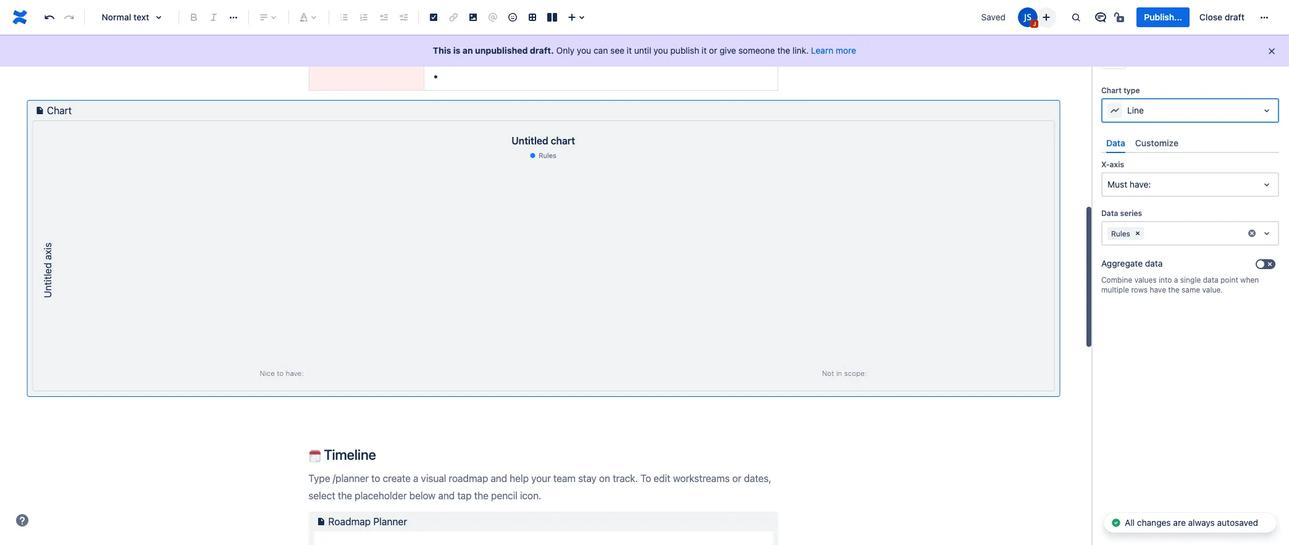 Task type: describe. For each thing, give the bounding box(es) containing it.
data for data
[[1106, 138, 1125, 148]]

add image, video, or file image
[[466, 10, 481, 25]]

0 horizontal spatial data
[[1145, 258, 1163, 269]]

close image
[[1262, 47, 1277, 62]]

publish...
[[1144, 12, 1182, 22]]

untitled
[[512, 135, 548, 147]]

help image
[[15, 513, 30, 528]]

X-axis text field
[[1108, 179, 1110, 191]]

publish
[[670, 45, 699, 56]]

roadmap
[[328, 517, 371, 528]]

data for data series
[[1101, 209, 1118, 218]]

data series
[[1101, 209, 1142, 218]]

line
[[1127, 105, 1144, 116]]

chart
[[551, 135, 575, 147]]

have
[[1150, 286, 1166, 295]]

indent tab image
[[396, 10, 411, 25]]

the inside the combine values into a single data point when multiple rows have the same value.
[[1168, 286, 1180, 295]]

open image
[[1260, 177, 1274, 192]]

link image
[[446, 10, 461, 25]]

link.
[[793, 45, 809, 56]]

data inside the combine values into a single data point when multiple rows have the same value.
[[1203, 276, 1219, 285]]

roadmap planner
[[328, 517, 407, 528]]

autosaved
[[1217, 518, 1258, 528]]

give
[[720, 45, 736, 56]]

bullet list ⌘⇧8 image
[[337, 10, 352, 25]]

planner
[[373, 517, 407, 528]]

2 you from the left
[[654, 45, 668, 56]]

or
[[709, 45, 717, 56]]

draft
[[1225, 12, 1245, 22]]

confluence image
[[10, 7, 30, 27]]

x-axis
[[1101, 160, 1124, 169]]

x-
[[1101, 160, 1110, 169]]

until
[[634, 45, 651, 56]]

chart image
[[32, 103, 47, 118]]

learn more link
[[811, 45, 856, 56]]

a
[[1174, 276, 1178, 285]]

when
[[1241, 276, 1259, 285]]

clear image
[[1247, 229, 1257, 239]]

emoji image
[[505, 10, 520, 25]]

saved
[[981, 12, 1006, 22]]

0 vertical spatial rules
[[539, 152, 557, 160]]

untitled chart
[[512, 135, 575, 147]]

must
[[1108, 179, 1128, 190]]

action item image
[[426, 10, 441, 25]]

unpublished
[[475, 45, 528, 56]]

undo ⌘z image
[[42, 10, 57, 25]]

series
[[1120, 209, 1142, 218]]

0 horizontal spatial the
[[777, 45, 790, 56]]

this
[[433, 45, 451, 56]]

1 open image from the top
[[1260, 103, 1274, 118]]

have:
[[1130, 179, 1151, 190]]

this is an unpublished draft. only you can see it until you publish it or give someone the link. learn more
[[433, 45, 856, 56]]

close
[[1200, 12, 1223, 22]]

someone
[[739, 45, 775, 56]]

chart type
[[1101, 86, 1140, 95]]

all changes are always autosaved
[[1125, 518, 1258, 528]]

invite to edit image
[[1039, 10, 1054, 24]]

type
[[1124, 86, 1140, 95]]

all
[[1125, 518, 1135, 528]]

clear image
[[1133, 229, 1143, 239]]

timeline
[[321, 447, 376, 463]]

publish... button
[[1137, 7, 1190, 27]]

normal
[[102, 12, 131, 22]]

aggregate
[[1101, 258, 1143, 269]]

chart for chart type
[[1101, 86, 1122, 95]]

comment icon image
[[1094, 10, 1108, 25]]



Task type: vqa. For each thing, say whether or not it's contained in the screenshot.
always
yes



Task type: locate. For each thing, give the bounding box(es) containing it.
0 horizontal spatial it
[[627, 45, 632, 56]]

you
[[577, 45, 591, 56], [654, 45, 668, 56]]

1 horizontal spatial rules
[[1111, 229, 1130, 238]]

0 vertical spatial open image
[[1260, 103, 1274, 118]]

0 vertical spatial chart
[[1101, 86, 1122, 95]]

0 horizontal spatial chart
[[47, 105, 72, 116]]

layouts image
[[545, 10, 560, 25]]

data up value.
[[1203, 276, 1219, 285]]

1 vertical spatial open image
[[1260, 226, 1274, 241]]

2 it from the left
[[702, 45, 707, 56]]

normal text button
[[90, 4, 174, 31]]

0 vertical spatial the
[[777, 45, 790, 56]]

no restrictions image
[[1113, 10, 1128, 25]]

1 horizontal spatial data
[[1203, 276, 1219, 285]]

into
[[1159, 276, 1172, 285]]

:calendar_spiral: image
[[309, 450, 321, 463], [309, 450, 321, 463]]

the left link.
[[777, 45, 790, 56]]

see
[[610, 45, 625, 56]]

aggregate data
[[1101, 258, 1163, 269]]

rows
[[1131, 286, 1148, 295]]

tab list
[[1101, 133, 1279, 153]]

1 vertical spatial data
[[1101, 209, 1118, 218]]

0 horizontal spatial you
[[577, 45, 591, 56]]

saving image
[[1111, 518, 1121, 528]]

1 it from the left
[[627, 45, 632, 56]]

open image down close icon on the right top of page
[[1260, 103, 1274, 118]]

close draft
[[1200, 12, 1245, 22]]

table image
[[525, 10, 540, 25]]

data up values
[[1145, 258, 1163, 269]]

more image
[[1257, 10, 1272, 25]]

customize
[[1135, 138, 1179, 148]]

xychart image
[[33, 163, 1054, 379]]

1 horizontal spatial the
[[1168, 286, 1180, 295]]

same
[[1182, 286, 1200, 295]]

can
[[594, 45, 608, 56]]

value.
[[1203, 286, 1223, 295]]

you left can
[[577, 45, 591, 56]]

redo ⌘⇧z image
[[62, 10, 77, 25]]

1 horizontal spatial you
[[654, 45, 668, 56]]

mention image
[[486, 10, 500, 25]]

is
[[453, 45, 461, 56]]

0 vertical spatial data
[[1106, 138, 1125, 148]]

1 horizontal spatial chart
[[1101, 86, 1122, 95]]

rules left clear icon
[[1111, 229, 1130, 238]]

data
[[1106, 138, 1125, 148], [1101, 209, 1118, 218]]

tab list containing data
[[1101, 133, 1279, 153]]

dismiss image
[[1267, 46, 1277, 56]]

1 vertical spatial chart
[[47, 105, 72, 116]]

1 vertical spatial the
[[1168, 286, 1180, 295]]

open image
[[1260, 103, 1274, 118], [1260, 226, 1274, 241]]

outdent ⇧tab image
[[376, 10, 391, 25]]

normal text
[[102, 12, 149, 22]]

an
[[463, 45, 473, 56]]

it left or
[[702, 45, 707, 56]]

the
[[777, 45, 790, 56], [1168, 286, 1180, 295]]

single
[[1180, 276, 1201, 285]]

line chart image
[[1108, 103, 1122, 118]]

open image right clear icon
[[1260, 226, 1274, 241]]

close draft button
[[1192, 7, 1252, 27]]

roadmap planner image
[[314, 515, 328, 529]]

data left 'series'
[[1101, 209, 1118, 218]]

find and replace image
[[1069, 10, 1084, 25]]

chart
[[1101, 86, 1122, 95], [47, 105, 72, 116]]

1 horizontal spatial it
[[702, 45, 707, 56]]

meetings
[[444, 52, 485, 63]]

the down a
[[1168, 286, 1180, 295]]

0 vertical spatial data
[[1145, 258, 1163, 269]]

combine values into a single data point when multiple rows have the same value.
[[1101, 276, 1259, 295]]

always
[[1188, 518, 1215, 528]]

multiple
[[1101, 286, 1129, 295]]

1 vertical spatial rules
[[1111, 229, 1130, 238]]

only
[[556, 45, 575, 56]]

point
[[1221, 276, 1238, 285]]

more formatting image
[[226, 10, 241, 25]]

it right see on the left of the page
[[627, 45, 632, 56]]

you right until
[[654, 45, 668, 56]]

italic ⌘i image
[[206, 10, 221, 25]]

it
[[627, 45, 632, 56], [702, 45, 707, 56]]

confluence image
[[10, 7, 30, 27]]

data
[[1145, 258, 1163, 269], [1203, 276, 1219, 285]]

learn
[[811, 45, 834, 56]]

2 open image from the top
[[1260, 226, 1274, 241]]

rules down "untitled chart" at top
[[539, 152, 557, 160]]

chart for chart
[[47, 105, 72, 116]]

draft.
[[530, 45, 554, 56]]

are
[[1173, 518, 1186, 528]]

values
[[1135, 276, 1157, 285]]

text
[[133, 12, 149, 22]]

aggregate data element
[[1101, 256, 1252, 273]]

data up axis
[[1106, 138, 1125, 148]]

1 vertical spatial data
[[1203, 276, 1219, 285]]

rules
[[539, 152, 557, 160], [1111, 229, 1130, 238]]

bold ⌘b image
[[187, 10, 201, 25]]

must have:
[[1108, 179, 1151, 190]]

0 horizontal spatial rules
[[539, 152, 557, 160]]

more
[[836, 45, 856, 56]]

numbered list ⌘⇧7 image
[[356, 10, 371, 25]]

1 you from the left
[[577, 45, 591, 56]]

jacob simon image
[[1018, 7, 1038, 27]]

combine
[[1101, 276, 1133, 285]]

axis
[[1110, 160, 1124, 169]]

changes
[[1137, 518, 1171, 528]]



